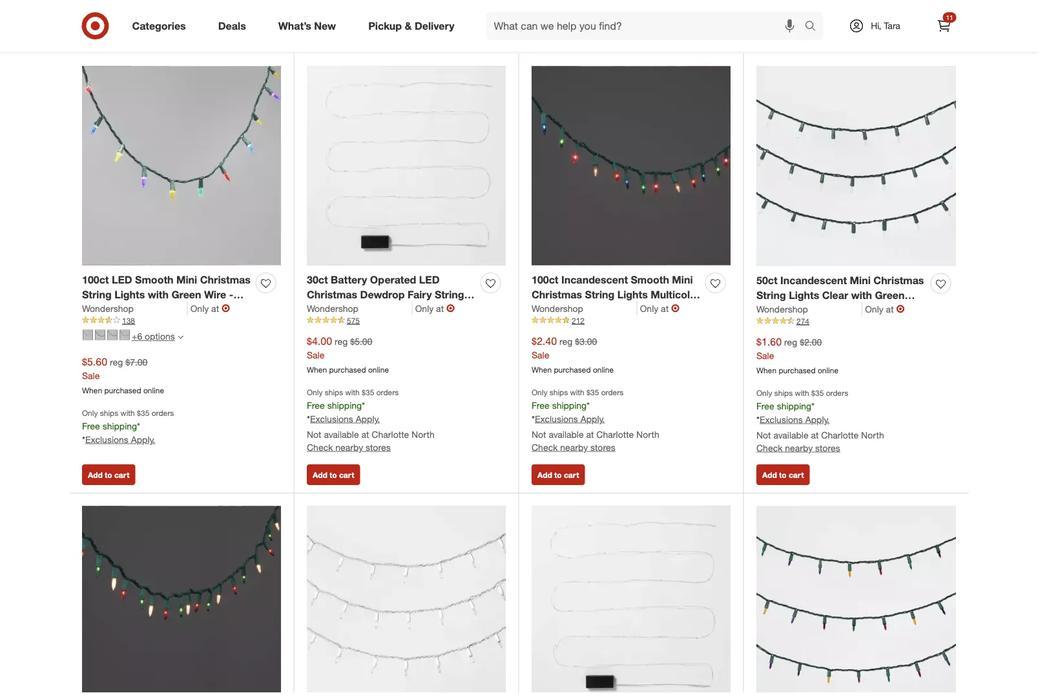 Task type: locate. For each thing, give the bounding box(es) containing it.
to for $2.40
[[554, 470, 562, 480]]

green up 138 link
[[171, 288, 201, 301]]

add for $1.60
[[762, 470, 777, 480]]

smooth
[[135, 274, 173, 286], [631, 274, 669, 286]]

1 add to cart button from the left
[[82, 464, 135, 485]]

smooth for multicolor
[[631, 274, 669, 286]]

wire
[[204, 288, 226, 301], [588, 303, 610, 316], [756, 304, 779, 316], [307, 318, 329, 330]]

only up 212 link
[[640, 303, 658, 314]]

only at ¬ up 274 link
[[865, 303, 905, 315]]

274
[[797, 316, 809, 326]]

2 cart from the left
[[339, 470, 354, 480]]

wire down 50ct
[[756, 304, 779, 316]]

red image
[[107, 330, 118, 340]]

string inside the '50ct incandescent mini christmas string lights clear with green wire - wondershop™'
[[756, 289, 786, 302]]

50ct incandescent mini christmas string lights clear with white wire - wondershop™ image
[[307, 506, 506, 693], [307, 506, 506, 693]]

- right 212
[[613, 303, 617, 316]]

sale down $5.60
[[82, 370, 100, 381]]

0 horizontal spatial only ships with $35 orders free shipping * * exclusions apply. not available at charlotte north check nearby stores
[[307, 387, 435, 453]]

only at ¬ down multicolor
[[640, 302, 680, 315]]

1 horizontal spatial nearby
[[560, 442, 588, 453]]

stores
[[366, 442, 391, 453], [590, 442, 615, 453], [815, 442, 840, 453]]

0 horizontal spatial delivery
[[415, 19, 454, 32]]

2 horizontal spatial green
[[875, 289, 905, 302]]

purchased for $5.60
[[104, 385, 141, 395]]

search button
[[799, 12, 830, 43]]

purchased inside $4.00 reg $5.00 sale when purchased online
[[329, 365, 366, 374]]

1 horizontal spatial available
[[549, 429, 584, 440]]

$35 for $2.40
[[587, 387, 599, 397]]

smooth up multicolor
[[631, 274, 669, 286]]

2 led from the left
[[419, 274, 440, 286]]

led up 138
[[112, 274, 132, 286]]

wondershop up 212
[[532, 303, 583, 314]]

lights inside 100ct led smooth mini christmas string lights with green wire - wondershop™
[[114, 288, 145, 301]]

day
[[816, 17, 834, 30]]

2 100ct from the left
[[532, 274, 558, 286]]

1 horizontal spatial green
[[555, 303, 585, 316]]

purchased inside '$2.40 reg $3.00 sale when purchased online'
[[554, 365, 591, 374]]

deals
[[218, 19, 246, 32]]

christmas up 274 link
[[874, 274, 924, 287]]

incandescent inside '100ct incandescent smooth mini christmas string lights multicolor with green wire - wondershop™'
[[561, 274, 628, 286]]

mini
[[176, 274, 197, 286], [672, 274, 693, 286], [850, 274, 871, 287]]

free down $1.60 reg $2.00 sale when purchased online
[[756, 400, 774, 412]]

wire up 138 link
[[204, 288, 226, 301]]

shipping inside "only ships with $35 orders free shipping * * exclusions apply."
[[102, 420, 137, 432]]

1 add to cart from the left
[[88, 470, 129, 480]]

reg left "$3.00"
[[559, 336, 573, 347]]

purchased
[[329, 365, 366, 374], [554, 365, 591, 374], [779, 365, 816, 375], [104, 385, 141, 395]]

only at ¬
[[190, 302, 230, 315], [415, 302, 455, 315], [640, 302, 680, 315], [865, 303, 905, 315]]

wondershop up the 274
[[756, 303, 808, 315]]

$35
[[362, 387, 374, 397], [587, 387, 599, 397], [811, 388, 824, 398], [137, 408, 149, 418]]

exclusions for $5.60
[[85, 434, 128, 445]]

online down '$7.00'
[[143, 385, 164, 395]]

wondershop link up "575"
[[307, 302, 413, 315]]

cool white image
[[95, 330, 105, 340]]

1 cart from the left
[[114, 470, 129, 480]]

¬
[[222, 302, 230, 315], [446, 302, 455, 315], [671, 302, 680, 315], [896, 303, 905, 315]]

1 horizontal spatial check nearby stores button
[[532, 441, 615, 454]]

1 horizontal spatial delivery
[[837, 17, 874, 30]]

0 horizontal spatial charlotte
[[372, 429, 409, 440]]

add to cart button for $5.60
[[82, 464, 135, 485]]

green inside the '50ct incandescent mini christmas string lights clear with green wire - wondershop™'
[[875, 289, 905, 302]]

christmas up 138 link
[[200, 274, 251, 286]]

3 add from the left
[[537, 470, 552, 480]]

available
[[324, 429, 359, 440], [549, 429, 584, 440], [774, 429, 809, 441]]

with down $5.60 reg $7.00 sale when purchased online
[[121, 408, 135, 418]]

exclusions apply. link for $2.40
[[535, 413, 605, 424]]

0 horizontal spatial nearby
[[335, 442, 363, 453]]

free inside "only ships with $35 orders free shipping * * exclusions apply."
[[82, 420, 100, 432]]

online for $4.00
[[368, 365, 389, 374]]

0 horizontal spatial north
[[412, 429, 435, 440]]

reg left '$7.00'
[[110, 356, 123, 368]]

*
[[362, 400, 365, 411], [587, 400, 590, 411], [811, 400, 815, 412], [307, 413, 310, 424], [532, 413, 535, 424], [756, 414, 760, 425], [137, 420, 140, 432], [82, 434, 85, 445]]

wondershop link up the 274
[[756, 303, 863, 316]]

delivery right 'day'
[[837, 17, 874, 30]]

exclusions apply. link down $4.00 reg $5.00 sale when purchased online
[[310, 413, 380, 424]]

delivery right &
[[415, 19, 454, 32]]

when inside $1.60 reg $2.00 sale when purchased online
[[756, 365, 777, 375]]

north
[[412, 429, 435, 440], [636, 429, 659, 440], [861, 429, 884, 441]]

north for silver
[[412, 429, 435, 440]]

4 cart from the left
[[789, 470, 804, 480]]

2 horizontal spatial mini
[[850, 274, 871, 287]]

3 add to cart from the left
[[537, 470, 579, 480]]

christmas for 100ct incandescent smooth mini christmas string lights multicolor with green wire - wondershop™
[[532, 288, 582, 301]]

sale inside $4.00 reg $5.00 sale when purchased online
[[307, 349, 325, 361]]

100ct incandescent smooth mini christmas string lights multicolor with green wire - wondershop™ image
[[532, 66, 731, 265], [532, 66, 731, 265]]

sale inside $1.60 reg $2.00 sale when purchased online
[[756, 350, 774, 361]]

mini up multicolor
[[672, 274, 693, 286]]

1 horizontal spatial smooth
[[631, 274, 669, 286]]

with inside the 30ct battery operated led christmas dewdrop fairy string lights warm white with silver wire - wondershop™
[[402, 303, 423, 316]]

with down $4.00 reg $5.00 sale when purchased online
[[345, 387, 360, 397]]

pickup
[[619, 17, 650, 30], [368, 19, 402, 32]]

green inside 100ct led smooth mini christmas string lights with green wire - wondershop™
[[171, 288, 201, 301]]

exclusions inside "only ships with $35 orders free shipping * * exclusions apply."
[[85, 434, 128, 445]]

free for $5.60
[[82, 420, 100, 432]]

online down $2.00
[[818, 365, 839, 375]]

exclusions apply. link down '$2.40 reg $3.00 sale when purchased online'
[[535, 413, 605, 424]]

wondershop™ down clear
[[789, 304, 856, 316]]

reg for $1.60
[[784, 336, 797, 348]]

4 add to cart button from the left
[[756, 464, 810, 485]]

ships
[[325, 387, 343, 397], [550, 387, 568, 397], [774, 388, 793, 398], [100, 408, 118, 418]]

cart for $5.60
[[114, 470, 129, 480]]

online down "$3.00"
[[593, 365, 614, 374]]

exclusions apply. link down $1.60 reg $2.00 sale when purchased online
[[760, 414, 830, 425]]

wondershop™ up red image
[[82, 303, 150, 316]]

wondershop for 30ct battery operated led christmas dewdrop fairy string lights warm white with silver wire - wondershop™
[[307, 303, 358, 314]]

¬ for 50ct incandescent mini christmas string lights clear with green wire - wondershop™
[[896, 303, 905, 315]]

reg inside $4.00 reg $5.00 sale when purchased online
[[335, 336, 348, 347]]

lights down 30ct
[[307, 303, 337, 316]]

only at ¬ for 100ct led smooth mini christmas string lights with green wire - wondershop™
[[190, 302, 230, 315]]

purchased inside $1.60 reg $2.00 sale when purchased online
[[779, 365, 816, 375]]

stores for $1.60
[[815, 442, 840, 453]]

mini inside the '50ct incandescent mini christmas string lights clear with green wire - wondershop™'
[[850, 274, 871, 287]]

only down $5.60 reg $7.00 sale when purchased online
[[82, 408, 98, 418]]

100ct inside 100ct led smooth mini christmas string lights with green wire - wondershop™
[[82, 274, 109, 286]]

0 horizontal spatial not
[[307, 429, 321, 440]]

charlotte
[[372, 429, 409, 440], [596, 429, 634, 440], [821, 429, 859, 441]]

only down $4.00 reg $5.00 sale when purchased online
[[307, 387, 323, 397]]

wondershop link
[[82, 302, 188, 315], [307, 302, 413, 315], [532, 302, 637, 315], [756, 303, 863, 316]]

0 horizontal spatial check
[[307, 442, 333, 453]]

wondershop™ down the 'white'
[[339, 318, 407, 330]]

exclusions apply. link
[[310, 413, 380, 424], [535, 413, 605, 424], [760, 414, 830, 425], [85, 434, 155, 445]]

1 horizontal spatial mini
[[672, 274, 693, 286]]

christmas inside 100ct led smooth mini christmas string lights with green wire - wondershop™
[[200, 274, 251, 286]]

30ct battery operated led twinkling christmas dewdrop fairy string lights warm white with silver wire - wondershop™ image
[[532, 506, 731, 693], [532, 506, 731, 693]]

cart
[[114, 470, 129, 480], [339, 470, 354, 480], [564, 470, 579, 480], [789, 470, 804, 480]]

add to cart for $5.60
[[88, 470, 129, 480]]

mini up 138 link
[[176, 274, 197, 286]]

multicolor
[[651, 288, 700, 301]]

available for $4.00
[[324, 429, 359, 440]]

orders inside "only ships with $35 orders free shipping * * exclusions apply."
[[152, 408, 174, 418]]

2 add from the left
[[313, 470, 327, 480]]

- left the 274
[[781, 304, 786, 316]]

3 to from the left
[[554, 470, 562, 480]]

shipping for $4.00
[[327, 400, 362, 411]]

ships down $5.60 reg $7.00 sale when purchased online
[[100, 408, 118, 418]]

all colors + 6 more colors element
[[177, 333, 183, 340]]

when inside $5.60 reg $7.00 sale when purchased online
[[82, 385, 102, 395]]

exclusions
[[310, 413, 353, 424], [535, 413, 578, 424], [760, 414, 803, 425], [85, 434, 128, 445]]

0 horizontal spatial mini
[[176, 274, 197, 286]]

2 horizontal spatial nearby
[[785, 442, 813, 453]]

-
[[229, 288, 233, 301], [613, 303, 617, 316], [781, 304, 786, 316], [332, 318, 336, 330]]

sale for $1.60
[[756, 350, 774, 361]]

when down $2.40 at the right of the page
[[532, 365, 552, 374]]

sale down $1.60
[[756, 350, 774, 361]]

purchased for $4.00
[[329, 365, 366, 374]]

sale down $4.00
[[307, 349, 325, 361]]

when down $4.00
[[307, 365, 327, 374]]

0 horizontal spatial led
[[112, 274, 132, 286]]

$5.60
[[82, 355, 107, 368]]

christmas inside '100ct incandescent smooth mini christmas string lights multicolor with green wire - wondershop™'
[[532, 288, 582, 301]]

free for $2.40
[[532, 400, 550, 411]]

shipping
[[327, 400, 362, 411], [552, 400, 587, 411], [777, 400, 811, 412], [102, 420, 137, 432]]

delivery inside button
[[837, 17, 874, 30]]

when
[[307, 365, 327, 374], [532, 365, 552, 374], [756, 365, 777, 375], [82, 385, 102, 395]]

2 to from the left
[[330, 470, 337, 480]]

ships down $4.00 reg $5.00 sale when purchased online
[[325, 387, 343, 397]]

¬ for 100ct incandescent smooth mini christmas string lights multicolor with green wire - wondershop™
[[671, 302, 680, 315]]

ships for $4.00
[[325, 387, 343, 397]]

+6 options button
[[77, 326, 189, 347]]

add to cart for $4.00
[[313, 470, 354, 480]]

incandescent
[[561, 274, 628, 286], [780, 274, 847, 287]]

check nearby stores button for $4.00
[[307, 441, 391, 454]]

mini inside 100ct led smooth mini christmas string lights with green wire - wondershop™
[[176, 274, 197, 286]]

reg for $2.40
[[559, 336, 573, 347]]

to for $5.60
[[105, 470, 112, 480]]

100ct incandescent smooth mini christmas string lights red/green/white with green wire - wondershop™ image
[[82, 506, 281, 693], [82, 506, 281, 693]]

¬ for 100ct led smooth mini christmas string lights with green wire - wondershop™
[[222, 302, 230, 315]]

- inside '100ct incandescent smooth mini christmas string lights multicolor with green wire - wondershop™'
[[613, 303, 617, 316]]

exclusions for $1.60
[[760, 414, 803, 425]]

multicolor twinkling image
[[120, 330, 130, 340]]

incandescent up clear
[[780, 274, 847, 287]]

only down $1.60 reg $2.00 sale when purchased online
[[756, 388, 772, 398]]

with up $2.40 at the right of the page
[[532, 303, 553, 316]]

string down 50ct
[[756, 289, 786, 302]]

1 horizontal spatial only ships with $35 orders free shipping * * exclusions apply. not available at charlotte north check nearby stores
[[532, 387, 659, 453]]

2 add to cart from the left
[[313, 470, 354, 480]]

2 horizontal spatial stores
[[815, 442, 840, 453]]

2 horizontal spatial check nearby stores button
[[756, 442, 840, 454]]

1 horizontal spatial 100ct
[[532, 274, 558, 286]]

online inside $4.00 reg $5.00 sale when purchased online
[[368, 365, 389, 374]]

new
[[314, 19, 336, 32]]

lights
[[114, 288, 145, 301], [617, 288, 648, 301], [789, 289, 819, 302], [307, 303, 337, 316]]

0 horizontal spatial check nearby stores button
[[307, 441, 391, 454]]

led up fairy
[[419, 274, 440, 286]]

3 add to cart button from the left
[[532, 464, 585, 485]]

with right clear
[[851, 289, 872, 302]]

$35 down $4.00 reg $5.00 sale when purchased online
[[362, 387, 374, 397]]

shipping down '$2.40 reg $3.00 sale when purchased online'
[[552, 400, 587, 411]]

reg inside $1.60 reg $2.00 sale when purchased online
[[784, 336, 797, 348]]

apply. for $5.60
[[131, 434, 155, 445]]

when for $1.60
[[756, 365, 777, 375]]

free down $4.00 reg $5.00 sale when purchased online
[[307, 400, 325, 411]]

¬ down multicolor
[[671, 302, 680, 315]]

smooth up 138 link
[[135, 274, 173, 286]]

free for $4.00
[[307, 400, 325, 411]]

- left "575"
[[332, 318, 336, 330]]

4 to from the left
[[779, 470, 787, 480]]

shipping down $5.60 reg $7.00 sale when purchased online
[[102, 420, 137, 432]]

only
[[190, 303, 209, 314], [415, 303, 434, 314], [640, 303, 658, 314], [865, 303, 884, 315], [307, 387, 323, 397], [532, 387, 547, 397], [756, 388, 772, 398], [82, 408, 98, 418]]

2 horizontal spatial only ships with $35 orders free shipping * * exclusions apply. not available at charlotte north check nearby stores
[[756, 388, 884, 453]]

mini up 274 link
[[850, 274, 871, 287]]

1 horizontal spatial incandescent
[[780, 274, 847, 287]]

pickup & delivery link
[[357, 12, 471, 40]]

what's new
[[278, 19, 336, 32]]

smooth inside '100ct incandescent smooth mini christmas string lights multicolor with green wire - wondershop™'
[[631, 274, 669, 286]]

$5.00
[[350, 336, 372, 347]]

0 horizontal spatial smooth
[[135, 274, 173, 286]]

purchased down "$3.00"
[[554, 365, 591, 374]]

led
[[112, 274, 132, 286], [419, 274, 440, 286]]

only ships with $35 orders free shipping * * exclusions apply. not available at charlotte north check nearby stores for $4.00
[[307, 387, 435, 453]]

wondershop link up 138
[[82, 302, 188, 315]]

christmas
[[200, 274, 251, 286], [874, 274, 924, 287], [307, 288, 357, 301], [532, 288, 582, 301]]

apply. inside "only ships with $35 orders free shipping * * exclusions apply."
[[131, 434, 155, 445]]

stores for $2.40
[[590, 442, 615, 453]]

wondershop link for $4.00
[[307, 302, 413, 315]]

online inside $1.60 reg $2.00 sale when purchased online
[[818, 365, 839, 375]]

when for $5.60
[[82, 385, 102, 395]]

+6 options
[[132, 331, 175, 342]]

wondershop™ inside the '50ct incandescent mini christmas string lights clear with green wire - wondershop™'
[[789, 304, 856, 316]]

apply. for $1.60
[[805, 414, 830, 425]]

0 horizontal spatial pickup
[[368, 19, 402, 32]]

wondershop™ down multicolor
[[620, 303, 688, 316]]

1 horizontal spatial check
[[532, 442, 558, 453]]

orders down $1.60 reg $2.00 sale when purchased online
[[826, 388, 848, 398]]

sale inside $5.60 reg $7.00 sale when purchased online
[[82, 370, 100, 381]]

wire inside the 30ct battery operated led christmas dewdrop fairy string lights warm white with silver wire - wondershop™
[[307, 318, 329, 330]]

free down '$2.40 reg $3.00 sale when purchased online'
[[532, 400, 550, 411]]

100ct incandescent smooth mini christmas string lights multicolor with green wire - wondershop™ link
[[532, 273, 700, 316]]

orders down $4.00 reg $5.00 sale when purchased online
[[376, 387, 399, 397]]

100ct led smooth mini christmas string lights with green wire - wondershop™ image
[[82, 66, 281, 265], [82, 66, 281, 265]]

mini inside '100ct incandescent smooth mini christmas string lights multicolor with green wire - wondershop™'
[[672, 274, 693, 286]]

add for $4.00
[[313, 470, 327, 480]]

1 100ct from the left
[[82, 274, 109, 286]]

orders for $5.60
[[152, 408, 174, 418]]

4 add to cart from the left
[[762, 470, 804, 480]]

smooth inside 100ct led smooth mini christmas string lights with green wire - wondershop™
[[135, 274, 173, 286]]

1 to from the left
[[105, 470, 112, 480]]

reg inside $5.60 reg $7.00 sale when purchased online
[[110, 356, 123, 368]]

50ct incandescent mini christmas string lights multicolor with green wire - wondershop™ image
[[756, 506, 956, 693], [756, 506, 956, 693]]

with
[[148, 288, 169, 301], [851, 289, 872, 302], [402, 303, 423, 316], [532, 303, 553, 316], [345, 387, 360, 397], [570, 387, 584, 397], [795, 388, 809, 398], [121, 408, 135, 418]]

online
[[368, 365, 389, 374], [593, 365, 614, 374], [818, 365, 839, 375], [143, 385, 164, 395]]

1 horizontal spatial north
[[636, 429, 659, 440]]

$35 for $5.60
[[137, 408, 149, 418]]

when inside '$2.40 reg $3.00 sale when purchased online'
[[532, 365, 552, 374]]

orders down $5.60 reg $7.00 sale when purchased online
[[152, 408, 174, 418]]

shipping down $4.00 reg $5.00 sale when purchased online
[[327, 400, 362, 411]]

add to cart
[[88, 470, 129, 480], [313, 470, 354, 480], [537, 470, 579, 480], [762, 470, 804, 480]]

when inside $4.00 reg $5.00 sale when purchased online
[[307, 365, 327, 374]]

ships for $1.60
[[774, 388, 793, 398]]

string up silver
[[435, 288, 464, 301]]

check
[[307, 442, 333, 453], [532, 442, 558, 453], [756, 442, 783, 453]]

30ct battery operated led christmas dewdrop fairy string lights warm white with silver wire - wondershop™ link
[[307, 273, 475, 330]]

wondershop
[[82, 303, 134, 314], [307, 303, 358, 314], [532, 303, 583, 314], [756, 303, 808, 315]]

12,842
[[77, 13, 123, 31]]

2 horizontal spatial check
[[756, 442, 783, 453]]

- inside the 30ct battery operated led christmas dewdrop fairy string lights warm white with silver wire - wondershop™
[[332, 318, 336, 330]]

shipping for $1.60
[[777, 400, 811, 412]]

wire inside the '50ct incandescent mini christmas string lights clear with green wire - wondershop™'
[[756, 304, 779, 316]]

0 horizontal spatial incandescent
[[561, 274, 628, 286]]

ships inside "only ships with $35 orders free shipping * * exclusions apply."
[[100, 408, 118, 418]]

only down fairy
[[415, 303, 434, 314]]

0 horizontal spatial available
[[324, 429, 359, 440]]

with down '$2.40 reg $3.00 sale when purchased online'
[[570, 387, 584, 397]]

1 smooth from the left
[[135, 274, 173, 286]]

30ct battery operated led christmas dewdrop fairy string lights warm white with silver wire - wondershop™
[[307, 274, 464, 330]]

apply. for $4.00
[[356, 413, 380, 424]]

$35 down $5.60 reg $7.00 sale when purchased online
[[137, 408, 149, 418]]

lights up the 274
[[789, 289, 819, 302]]

wondershop™
[[82, 303, 150, 316], [620, 303, 688, 316], [789, 304, 856, 316], [339, 318, 407, 330]]

christmas down 30ct
[[307, 288, 357, 301]]

$35 inside "only ships with $35 orders free shipping * * exclusions apply."
[[137, 408, 149, 418]]

with inside "only ships with $35 orders free shipping * * exclusions apply."
[[121, 408, 135, 418]]

christmas inside the 30ct battery operated led christmas dewdrop fairy string lights warm white with silver wire - wondershop™
[[307, 288, 357, 301]]

purchased down '$7.00'
[[104, 385, 141, 395]]

1 led from the left
[[112, 274, 132, 286]]

incandescent for lights
[[780, 274, 847, 287]]

100ct for 100ct incandescent smooth mini christmas string lights multicolor with green wire - wondershop™
[[532, 274, 558, 286]]

mini for multicolor
[[672, 274, 693, 286]]

2 horizontal spatial not
[[756, 429, 771, 441]]

delivery
[[837, 17, 874, 30], [415, 19, 454, 32]]

add for $2.40
[[537, 470, 552, 480]]

$35 down $1.60 reg $2.00 sale when purchased online
[[811, 388, 824, 398]]

100ct inside '100ct incandescent smooth mini christmas string lights multicolor with green wire - wondershop™'
[[532, 274, 558, 286]]

2 horizontal spatial available
[[774, 429, 809, 441]]

2 horizontal spatial charlotte
[[821, 429, 859, 441]]

string inside 100ct led smooth mini christmas string lights with green wire - wondershop™
[[82, 288, 112, 301]]

reg for $5.60
[[110, 356, 123, 368]]

online inside '$2.40 reg $3.00 sale when purchased online'
[[593, 365, 614, 374]]

2 smooth from the left
[[631, 274, 669, 286]]

when for $2.40
[[532, 365, 552, 374]]

wire inside '100ct incandescent smooth mini christmas string lights multicolor with green wire - wondershop™'
[[588, 303, 610, 316]]

orders down '$2.40 reg $3.00 sale when purchased online'
[[601, 387, 624, 397]]

lights up 138
[[114, 288, 145, 301]]

operated
[[370, 274, 416, 286]]

0 horizontal spatial green
[[171, 288, 201, 301]]

100ct
[[82, 274, 109, 286], [532, 274, 558, 286]]

not for $2.40
[[532, 429, 546, 440]]

check nearby stores button for $2.40
[[532, 441, 615, 454]]

1 add from the left
[[88, 470, 103, 480]]

100ct led smooth mini christmas string lights with green wire - wondershop™
[[82, 274, 251, 316]]

1 horizontal spatial charlotte
[[596, 429, 634, 440]]

3 cart from the left
[[564, 470, 579, 480]]

wondershop up 138
[[82, 303, 134, 314]]

online for $2.40
[[593, 365, 614, 374]]

string up cool white icon
[[82, 288, 112, 301]]

¬ up 274 link
[[896, 303, 905, 315]]

add to cart for $2.40
[[537, 470, 579, 480]]

reg left $5.00
[[335, 336, 348, 347]]

pickup inside button
[[619, 17, 650, 30]]

add to cart button for $4.00
[[307, 464, 360, 485]]

pickup button
[[595, 10, 658, 38]]

string up 212 link
[[585, 288, 615, 301]]

1 horizontal spatial led
[[419, 274, 440, 286]]

hi,
[[871, 20, 881, 31]]

reg
[[335, 336, 348, 347], [559, 336, 573, 347], [784, 336, 797, 348], [110, 356, 123, 368]]

50ct incandescent mini christmas string lights clear with green wire - wondershop™ image
[[756, 66, 956, 266], [756, 66, 956, 266]]

exclusions for $4.00
[[310, 413, 353, 424]]

nearby for $1.60
[[785, 442, 813, 453]]

¬ up 138 link
[[222, 302, 230, 315]]

incandescent inside the '50ct incandescent mini christmas string lights clear with green wire - wondershop™'
[[780, 274, 847, 287]]

30ct battery operated led christmas dewdrop fairy string lights warm white with silver wire - wondershop™ image
[[307, 66, 506, 265], [307, 66, 506, 265]]

lights inside the 30ct battery operated led christmas dewdrop fairy string lights warm white with silver wire - wondershop™
[[307, 303, 337, 316]]

0 horizontal spatial stores
[[366, 442, 391, 453]]

add to cart button
[[82, 464, 135, 485], [307, 464, 360, 485], [532, 464, 585, 485], [756, 464, 810, 485]]

wondershop link up 212
[[532, 302, 637, 315]]

online inside $5.60 reg $7.00 sale when purchased online
[[143, 385, 164, 395]]

ships down '$2.40 reg $3.00 sale when purchased online'
[[550, 387, 568, 397]]

lights up 212 link
[[617, 288, 648, 301]]

add
[[88, 470, 103, 480], [313, 470, 327, 480], [537, 470, 552, 480], [762, 470, 777, 480]]

wire right 212
[[588, 303, 610, 316]]

sale for $4.00
[[307, 349, 325, 361]]

sale
[[307, 349, 325, 361], [532, 349, 549, 361], [756, 350, 774, 361], [82, 370, 100, 381]]

4 add from the left
[[762, 470, 777, 480]]

cart for $1.60
[[789, 470, 804, 480]]

wondershop for 100ct led smooth mini christmas string lights with green wire - wondershop™
[[82, 303, 134, 314]]

2 add to cart button from the left
[[307, 464, 360, 485]]

free down $5.60 reg $7.00 sale when purchased online
[[82, 420, 100, 432]]

sale down $2.40 at the right of the page
[[532, 349, 549, 361]]

$35 down '$2.40 reg $3.00 sale when purchased online'
[[587, 387, 599, 397]]

1 horizontal spatial not
[[532, 429, 546, 440]]

¬ up 575 link
[[446, 302, 455, 315]]

1 horizontal spatial pickup
[[619, 17, 650, 30]]

when down $1.60
[[756, 365, 777, 375]]

warm
[[340, 303, 369, 316]]

green up 274 link
[[875, 289, 905, 302]]

free
[[307, 400, 325, 411], [532, 400, 550, 411], [756, 400, 774, 412], [82, 420, 100, 432]]

- inside 100ct led smooth mini christmas string lights with green wire - wondershop™
[[229, 288, 233, 301]]

delivery for same day delivery
[[837, 17, 874, 30]]

what's
[[278, 19, 311, 32]]

green for christmas
[[875, 289, 905, 302]]

reg inside '$2.40 reg $3.00 sale when purchased online'
[[559, 336, 573, 347]]

green
[[171, 288, 201, 301], [875, 289, 905, 302], [555, 303, 585, 316]]

$35 for $1.60
[[811, 388, 824, 398]]

138
[[122, 316, 135, 325]]

0 horizontal spatial 100ct
[[82, 274, 109, 286]]

only at ¬ up 138 link
[[190, 302, 230, 315]]

wondershop up "575"
[[307, 303, 358, 314]]

sale inside '$2.40 reg $3.00 sale when purchased online'
[[532, 349, 549, 361]]

nearby
[[335, 442, 363, 453], [560, 442, 588, 453], [785, 442, 813, 453]]

¬ for 30ct battery operated led christmas dewdrop fairy string lights warm white with silver wire - wondershop™
[[446, 302, 455, 315]]

at
[[211, 303, 219, 314], [436, 303, 444, 314], [661, 303, 669, 314], [886, 303, 894, 315], [361, 429, 369, 440], [586, 429, 594, 440], [811, 429, 819, 441]]

only up 138 link
[[190, 303, 209, 314]]

add for $5.60
[[88, 470, 103, 480]]

online down $5.00
[[368, 365, 389, 374]]

wondershop link for $1.60
[[756, 303, 863, 316]]

with inside 100ct led smooth mini christmas string lights with green wire - wondershop™
[[148, 288, 169, 301]]

purchased inside $5.60 reg $7.00 sale when purchased online
[[104, 385, 141, 395]]

only ships with $35 orders free shipping * * exclusions apply. not available at charlotte north check nearby stores for $2.40
[[532, 387, 659, 453]]

1 horizontal spatial stores
[[590, 442, 615, 453]]

with up 138 link
[[148, 288, 169, 301]]

when for $4.00
[[307, 365, 327, 374]]



Task type: vqa. For each thing, say whether or not it's contained in the screenshot.
Stars Above
no



Task type: describe. For each thing, give the bounding box(es) containing it.
add to cart button for $2.40
[[532, 464, 585, 485]]

options
[[145, 331, 175, 342]]

only at ¬ for 30ct battery operated led christmas dewdrop fairy string lights warm white with silver wire - wondershop™
[[415, 302, 455, 315]]

exclusions apply. link down $5.60 reg $7.00 sale when purchased online
[[85, 434, 155, 445]]

exclusions for $2.40
[[535, 413, 578, 424]]

sale for $5.60
[[82, 370, 100, 381]]

$2.40 reg $3.00 sale when purchased online
[[532, 335, 614, 374]]

smooth for with
[[135, 274, 173, 286]]

orders for $4.00
[[376, 387, 399, 397]]

dewdrop
[[360, 288, 405, 301]]

incandescent for string
[[561, 274, 628, 286]]

only at ¬ for 100ct incandescent smooth mini christmas string lights multicolor with green wire - wondershop™
[[640, 302, 680, 315]]

30ct
[[307, 274, 328, 286]]

cart for $2.40
[[564, 470, 579, 480]]

$4.00
[[307, 335, 332, 347]]

to for $4.00
[[330, 470, 337, 480]]

check for $1.60
[[756, 442, 783, 453]]

white
[[371, 303, 400, 316]]

apply. for $2.40
[[581, 413, 605, 424]]

wondershop™ inside the 30ct battery operated led christmas dewdrop fairy string lights warm white with silver wire - wondershop™
[[339, 318, 407, 330]]

deals link
[[207, 12, 262, 40]]

to for $1.60
[[779, 470, 787, 480]]

results
[[127, 13, 175, 31]]

orders for $2.40
[[601, 387, 624, 397]]

green for mini
[[171, 288, 201, 301]]

2 horizontal spatial north
[[861, 429, 884, 441]]

christmas inside the '50ct incandescent mini christmas string lights clear with green wire - wondershop™'
[[874, 274, 924, 287]]

shipping for $5.60
[[102, 420, 137, 432]]

50ct
[[756, 274, 778, 287]]

add to cart for $1.60
[[762, 470, 804, 480]]

green inside '100ct incandescent smooth mini christmas string lights multicolor with green wire - wondershop™'
[[555, 303, 585, 316]]

$1.60 reg $2.00 sale when purchased online
[[756, 335, 839, 375]]

shipping for $2.40
[[552, 400, 587, 411]]

string inside '100ct incandescent smooth mini christmas string lights multicolor with green wire - wondershop™'
[[585, 288, 615, 301]]

575 link
[[307, 315, 506, 326]]

string inside the 30ct battery operated led christmas dewdrop fairy string lights warm white with silver wire - wondershop™
[[435, 288, 464, 301]]

check nearby stores button for $1.60
[[756, 442, 840, 454]]

search
[[799, 21, 830, 33]]

silver
[[426, 303, 453, 316]]

only at ¬ for 50ct incandescent mini christmas string lights clear with green wire - wondershop™
[[865, 303, 905, 315]]

212 link
[[532, 315, 731, 326]]

+6
[[132, 331, 142, 342]]

100ct for 100ct led smooth mini christmas string lights with green wire - wondershop™
[[82, 274, 109, 286]]

$7.00
[[125, 356, 148, 368]]

christmas for 100ct led smooth mini christmas string lights with green wire - wondershop™
[[200, 274, 251, 286]]

pickup for pickup & delivery
[[368, 19, 402, 32]]

12,842 results
[[77, 13, 175, 31]]

online for $5.60
[[143, 385, 164, 395]]

lights inside the '50ct incandescent mini christmas string lights clear with green wire - wondershop™'
[[789, 289, 819, 302]]

ships for $5.60
[[100, 408, 118, 418]]

north for wondershop™
[[636, 429, 659, 440]]

purchased for $1.60
[[779, 365, 816, 375]]

categories
[[132, 19, 186, 32]]

all colors + 6 more colors image
[[177, 334, 183, 340]]

11
[[946, 13, 953, 21]]

pickup & delivery
[[368, 19, 454, 32]]

pickup for pickup
[[619, 17, 650, 30]]

check for $4.00
[[307, 442, 333, 453]]

categories link
[[121, 12, 202, 40]]

not for $4.00
[[307, 429, 321, 440]]

$2.40
[[532, 335, 557, 347]]

50ct incandescent mini christmas string lights clear with green wire - wondershop™
[[756, 274, 924, 316]]

what's new link
[[267, 12, 352, 40]]

$4.00 reg $5.00 sale when purchased online
[[307, 335, 389, 374]]

free for $1.60
[[756, 400, 774, 412]]

$5.60 reg $7.00 sale when purchased online
[[82, 355, 164, 395]]

What can we help you find? suggestions appear below search field
[[486, 12, 808, 40]]

with down $1.60 reg $2.00 sale when purchased online
[[795, 388, 809, 398]]

exclusions apply. link for $4.00
[[310, 413, 380, 424]]

100ct led smooth mini christmas string lights with green wire - wondershop™ link
[[82, 273, 251, 316]]

shipping button
[[888, 10, 961, 38]]

lights inside '100ct incandescent smooth mini christmas string lights multicolor with green wire - wondershop™'
[[617, 288, 648, 301]]

only inside "only ships with $35 orders free shipping * * exclusions apply."
[[82, 408, 98, 418]]

charlotte for wondershop™
[[596, 429, 634, 440]]

charlotte for silver
[[372, 429, 409, 440]]

led inside the 30ct battery operated led christmas dewdrop fairy string lights warm white with silver wire - wondershop™
[[419, 274, 440, 286]]

50ct incandescent mini christmas string lights clear with green wire - wondershop™ link
[[756, 273, 926, 316]]

wondershop link for $5.60
[[82, 302, 188, 315]]

clear
[[822, 289, 848, 302]]

$35 for $4.00
[[362, 387, 374, 397]]

- inside the '50ct incandescent mini christmas string lights clear with green wire - wondershop™'
[[781, 304, 786, 316]]

only up 274 link
[[865, 303, 884, 315]]

same day delivery button
[[763, 10, 882, 38]]

shipping
[[912, 17, 953, 30]]

led inside 100ct led smooth mini christmas string lights with green wire - wondershop™
[[112, 274, 132, 286]]

same day delivery
[[787, 17, 874, 30]]

ships for $2.40
[[550, 387, 568, 397]]

mini for with
[[176, 274, 197, 286]]

hi, tara
[[871, 20, 900, 31]]

multicolor image
[[83, 330, 93, 340]]

available for $1.60
[[774, 429, 809, 441]]

575
[[347, 316, 360, 325]]

nearby for $2.40
[[560, 442, 588, 453]]

with inside the '50ct incandescent mini christmas string lights clear with green wire - wondershop™'
[[851, 289, 872, 302]]

cart for $4.00
[[339, 470, 354, 480]]

not for $1.60
[[756, 429, 771, 441]]

&
[[405, 19, 412, 32]]

only ships with $35 orders free shipping * * exclusions apply. not available at charlotte north check nearby stores for $1.60
[[756, 388, 884, 453]]

with inside '100ct incandescent smooth mini christmas string lights multicolor with green wire - wondershop™'
[[532, 303, 553, 316]]

sale for $2.40
[[532, 349, 549, 361]]

138 link
[[82, 315, 281, 326]]

fairy
[[408, 288, 432, 301]]

wondershop link for $2.40
[[532, 302, 637, 315]]

100ct incandescent smooth mini christmas string lights multicolor with green wire - wondershop™
[[532, 274, 700, 316]]

exclusions apply. link for $1.60
[[760, 414, 830, 425]]

reg for $4.00
[[335, 336, 348, 347]]

wondershop™ inside 100ct led smooth mini christmas string lights with green wire - wondershop™
[[82, 303, 150, 316]]

available for $2.40
[[549, 429, 584, 440]]

274 link
[[756, 316, 956, 327]]

11 link
[[930, 12, 958, 40]]

check for $2.40
[[532, 442, 558, 453]]

wondershop for 50ct incandescent mini christmas string lights clear with green wire - wondershop™
[[756, 303, 808, 315]]

tara
[[884, 20, 900, 31]]

$3.00
[[575, 336, 597, 347]]

212
[[572, 316, 585, 325]]

wondershop for 100ct incandescent smooth mini christmas string lights multicolor with green wire - wondershop™
[[532, 303, 583, 314]]

wondershop™ inside '100ct incandescent smooth mini christmas string lights multicolor with green wire - wondershop™'
[[620, 303, 688, 316]]

delivery for pickup & delivery
[[415, 19, 454, 32]]

stores for $4.00
[[366, 442, 391, 453]]

add to cart button for $1.60
[[756, 464, 810, 485]]

only ships with $35 orders free shipping * * exclusions apply.
[[82, 408, 174, 445]]

$1.60
[[756, 335, 782, 348]]

online for $1.60
[[818, 365, 839, 375]]

battery
[[331, 274, 367, 286]]

only down '$2.40 reg $3.00 sale when purchased online'
[[532, 387, 547, 397]]

wire inside 100ct led smooth mini christmas string lights with green wire - wondershop™
[[204, 288, 226, 301]]

nearby for $4.00
[[335, 442, 363, 453]]

$2.00
[[800, 336, 822, 348]]

purchased for $2.40
[[554, 365, 591, 374]]

same
[[787, 17, 813, 30]]



